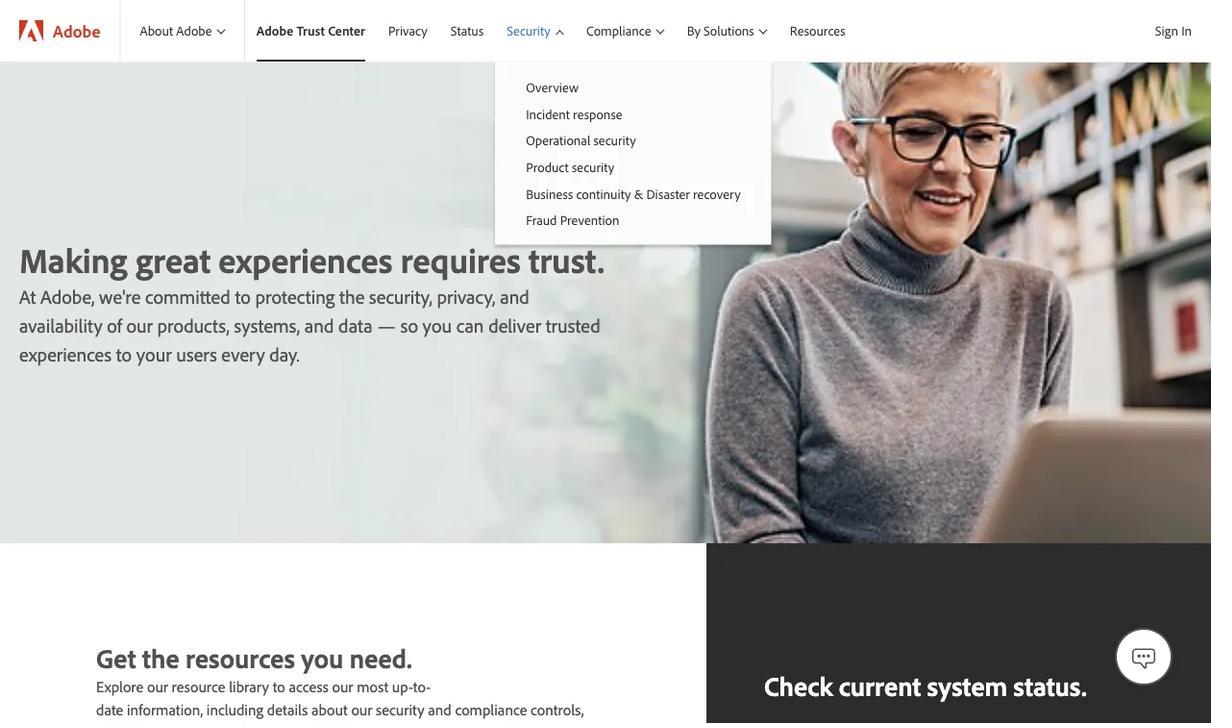 Task type: vqa. For each thing, say whether or not it's contained in the screenshot.
Legal information and resources Find all the information you need regarding your legal rights to use Adobe products and services, as well as our privacy practices. in the top of the page
no



Task type: locate. For each thing, give the bounding box(es) containing it.
adobe inside popup button
[[176, 22, 212, 39]]

trust
[[297, 22, 325, 39]]

1 vertical spatial to
[[116, 342, 132, 366]]

privacy,
[[437, 284, 496, 309]]

our
[[126, 313, 153, 337], [147, 677, 168, 696], [332, 677, 353, 696]]

to
[[235, 284, 251, 309], [116, 342, 132, 366], [273, 677, 285, 696]]

you up access
[[301, 640, 344, 674]]

operational
[[526, 132, 591, 149]]

and everything
[[448, 723, 542, 724]]

incident
[[526, 105, 570, 122]]

adobe
[[53, 20, 100, 41], [176, 22, 212, 39], [257, 22, 293, 39]]

adobe,
[[40, 284, 95, 309]]

about adobe button
[[121, 0, 244, 62]]

compliance
[[455, 700, 527, 719], [294, 723, 366, 724]]

experiences up protecting
[[219, 238, 393, 281]]

1 vertical spatial you
[[301, 640, 344, 674]]

adobe right about
[[176, 22, 212, 39]]

need.
[[350, 640, 412, 674]]

compliance button
[[575, 0, 676, 62]]

you
[[423, 313, 452, 337], [301, 640, 344, 674]]

current
[[839, 669, 922, 703], [96, 723, 141, 724]]

0 vertical spatial current
[[839, 669, 922, 703]]

0 horizontal spatial the
[[142, 640, 179, 674]]

business continuity & disaster recovery
[[526, 185, 741, 202]]

the right get
[[142, 640, 179, 674]]

product security link
[[495, 154, 772, 180]]

0 horizontal spatial adobe
[[53, 20, 100, 41]]

system
[[928, 669, 1008, 703]]

most up-
[[357, 677, 413, 696]]

industry
[[144, 723, 196, 724]]

the inside get the resources you need. explore our resource library to access our most up-to- date information, including details about our security and compliance controls, current industry and regulatory compliance attestations, and everything else y
[[142, 640, 179, 674]]

business continuity & disaster recovery link
[[495, 180, 772, 207]]

to up systems,
[[235, 284, 251, 309]]

adobe left about
[[53, 20, 100, 41]]

you inside making great experiences requires trust. at adobe, we're committed to protecting the security, privacy, and availability of our products, systems, and data — so you can deliver trusted experiences to your users every day.
[[423, 313, 452, 337]]

our right of
[[126, 313, 153, 337]]

compliance up and everything
[[455, 700, 527, 719]]

so
[[401, 313, 418, 337]]

compliance down about
[[294, 723, 366, 724]]

0 horizontal spatial you
[[301, 640, 344, 674]]

1 horizontal spatial the
[[339, 284, 365, 309]]

protecting
[[255, 284, 335, 309]]

making great experiences requires trust. at adobe, we're committed to protecting the security, privacy, and availability of our products, systems, and data — so you can deliver trusted experiences to your users every day.
[[19, 238, 605, 366]]

0 horizontal spatial experiences
[[19, 342, 112, 366]]

current inside get the resources you need. explore our resource library to access our most up-to- date information, including details about our security and compliance controls, current industry and regulatory compliance attestations, and everything else y
[[96, 723, 141, 724]]

to for great
[[235, 284, 251, 309]]

at
[[19, 284, 36, 309]]

1 vertical spatial current
[[96, 723, 141, 724]]

sign
[[1156, 22, 1179, 39]]

experiences
[[219, 238, 393, 281], [19, 342, 112, 366]]

recovery
[[693, 185, 741, 202]]

current down the explore
[[96, 723, 141, 724]]

you right 'so'
[[423, 313, 452, 337]]

operational security link
[[495, 127, 772, 154]]

access
[[289, 677, 329, 696]]

0 vertical spatial you
[[423, 313, 452, 337]]

operational security
[[526, 132, 636, 149]]

1 vertical spatial the
[[142, 640, 179, 674]]

controls,
[[531, 700, 584, 719]]

can
[[456, 313, 484, 337]]

to inside get the resources you need. explore our resource library to access our most up-to- date information, including details about our security and compliance controls, current industry and regulatory compliance attestations, and everything else y
[[273, 677, 285, 696]]

0 horizontal spatial to
[[116, 342, 132, 366]]

group
[[495, 62, 772, 245]]

product
[[526, 158, 569, 175]]

compliance
[[587, 22, 651, 39]]

incident response link
[[495, 101, 772, 127]]

to left the your
[[116, 342, 132, 366]]

0 vertical spatial security
[[594, 132, 636, 149]]

1 vertical spatial security
[[572, 158, 615, 175]]

fraud prevention link
[[495, 207, 772, 233]]

and down protecting
[[305, 313, 334, 337]]

0 horizontal spatial compliance
[[294, 723, 366, 724]]

attestations,
[[370, 723, 444, 724]]

current right 'check'
[[839, 669, 922, 703]]

security down the response
[[594, 132, 636, 149]]

solutions
[[704, 22, 755, 39]]

fraud
[[526, 212, 557, 228]]

trust.
[[529, 238, 605, 281]]

and down date information, including details
[[199, 723, 223, 724]]

0 vertical spatial the
[[339, 284, 365, 309]]

deliver
[[489, 313, 541, 337]]

continuity
[[576, 185, 631, 202]]

every
[[221, 342, 265, 366]]

0 vertical spatial experiences
[[219, 238, 393, 281]]

2 horizontal spatial adobe
[[257, 22, 293, 39]]

fraud prevention
[[526, 212, 620, 228]]

security up the continuity
[[572, 158, 615, 175]]

1 vertical spatial compliance
[[294, 723, 366, 724]]

adobe left trust
[[257, 22, 293, 39]]

0 vertical spatial compliance
[[455, 700, 527, 719]]

0 vertical spatial to
[[235, 284, 251, 309]]

the inside making great experiences requires trust. at adobe, we're committed to protecting the security, privacy, and availability of our products, systems, and data — so you can deliver trusted experiences to your users every day.
[[339, 284, 365, 309]]

to for the
[[273, 677, 285, 696]]

the up data —
[[339, 284, 365, 309]]

overview link
[[495, 74, 772, 101]]

and up deliver at the left
[[500, 284, 530, 309]]

1 horizontal spatial experiences
[[219, 238, 393, 281]]

and down the to-
[[428, 700, 452, 719]]

2 vertical spatial to
[[273, 677, 285, 696]]

to left access
[[273, 677, 285, 696]]

and
[[500, 284, 530, 309], [305, 313, 334, 337], [428, 700, 452, 719], [199, 723, 223, 724]]

about adobe
[[140, 22, 212, 39]]

the
[[339, 284, 365, 309], [142, 640, 179, 674]]

0 horizontal spatial current
[[96, 723, 141, 724]]

1 horizontal spatial adobe
[[176, 22, 212, 39]]

1 horizontal spatial you
[[423, 313, 452, 337]]

date information, including details
[[96, 700, 308, 719]]

2 horizontal spatial to
[[273, 677, 285, 696]]

great
[[135, 238, 211, 281]]

1 horizontal spatial to
[[235, 284, 251, 309]]

adobe for adobe
[[53, 20, 100, 41]]

adobe for adobe trust center
[[257, 22, 293, 39]]

experiences down availability
[[19, 342, 112, 366]]

get
[[96, 640, 136, 674]]

resources
[[185, 640, 295, 674]]



Task type: describe. For each thing, give the bounding box(es) containing it.
get the resources you need. explore our resource library to access our most up-to- date information, including details about our security and compliance controls, current industry and regulatory compliance attestations, and everything else y
[[96, 640, 597, 724]]

regulatory
[[226, 723, 290, 724]]

check current system status.
[[764, 669, 1087, 703]]

resource
[[172, 677, 226, 696]]

about
[[140, 22, 173, 39]]

disaster
[[647, 185, 690, 202]]

1 horizontal spatial current
[[839, 669, 922, 703]]

sign in
[[1156, 22, 1192, 39]]

trusted
[[546, 313, 601, 337]]

users
[[176, 342, 217, 366]]

our security
[[351, 700, 425, 719]]

by
[[687, 22, 701, 39]]

security
[[507, 22, 551, 39]]

security button
[[495, 0, 575, 62]]

our inside making great experiences requires trust. at adobe, we're committed to protecting the security, privacy, and availability of our products, systems, and data — so you can deliver trusted experiences to your users every day.
[[126, 313, 153, 337]]

business
[[526, 185, 573, 202]]

we're
[[99, 284, 141, 309]]

1 vertical spatial experiences
[[19, 342, 112, 366]]

prevention
[[560, 212, 620, 228]]

sign in button
[[1152, 14, 1196, 47]]

check
[[764, 669, 833, 703]]

you inside get the resources you need. explore our resource library to access our most up-to- date information, including details about our security and compliance controls, current industry and regulatory compliance attestations, and everything else y
[[301, 640, 344, 674]]

in
[[1182, 22, 1192, 39]]

group containing overview
[[495, 62, 772, 245]]

security,
[[369, 284, 433, 309]]

about
[[311, 700, 348, 719]]

by solutions
[[687, 22, 755, 39]]

1 horizontal spatial compliance
[[455, 700, 527, 719]]

adobe trust center link
[[245, 0, 377, 62]]

incident response
[[526, 105, 623, 122]]

committed
[[145, 284, 231, 309]]

our right the explore
[[147, 677, 168, 696]]

product security
[[526, 158, 615, 175]]

security for product security
[[572, 158, 615, 175]]

security for operational security
[[594, 132, 636, 149]]

data —
[[339, 313, 396, 337]]

products,
[[157, 313, 230, 337]]

resources
[[790, 22, 846, 39]]

to-
[[413, 677, 431, 696]]

making
[[19, 238, 127, 281]]

center
[[328, 22, 365, 39]]

privacy
[[388, 22, 428, 39]]

day.
[[269, 342, 300, 366]]

&
[[634, 185, 644, 202]]

adobe link
[[0, 0, 120, 62]]

by solutions button
[[676, 0, 779, 62]]

library
[[229, 677, 269, 696]]

our up about
[[332, 677, 353, 696]]

requires
[[401, 238, 521, 281]]

explore
[[96, 677, 144, 696]]

privacy link
[[377, 0, 439, 62]]

systems,
[[234, 313, 300, 337]]

overview
[[526, 79, 579, 96]]

status
[[451, 22, 484, 39]]

resources link
[[779, 0, 857, 62]]

of
[[107, 313, 122, 337]]

availability
[[19, 313, 103, 337]]

your
[[136, 342, 172, 366]]

status link
[[439, 0, 495, 62]]

response
[[573, 105, 623, 122]]

adobe trust center
[[257, 22, 365, 39]]

status.
[[1014, 669, 1087, 703]]



